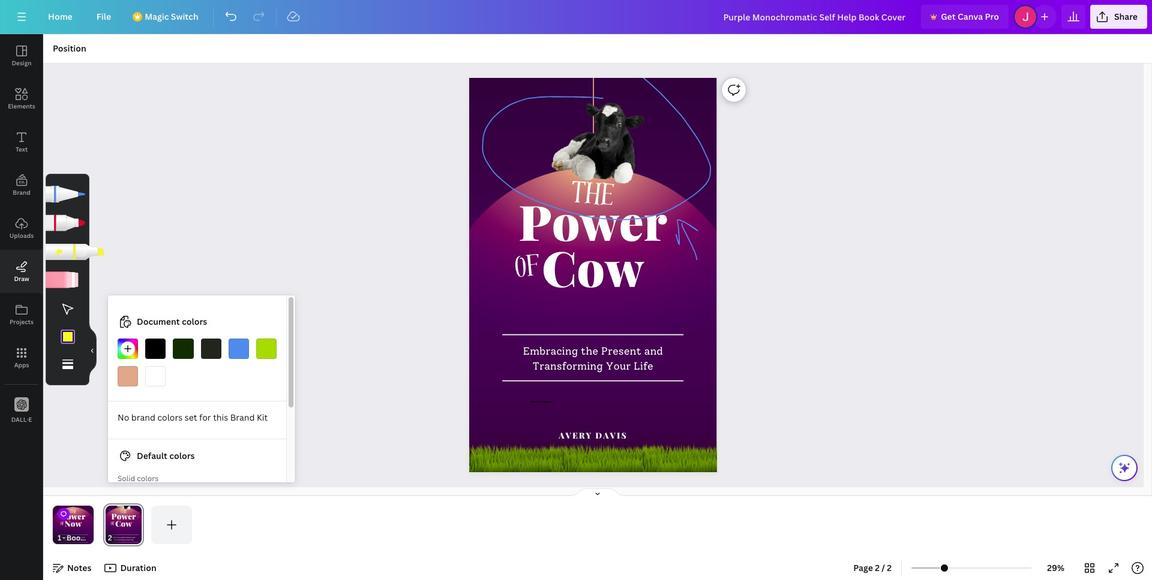 Task type: vqa. For each thing, say whether or not it's contained in the screenshot.
STICKERS button
no



Task type: locate. For each thing, give the bounding box(es) containing it.
magic switch button
[[126, 5, 208, 29]]

home link
[[38, 5, 82, 29]]

brand up uploads button
[[13, 188, 30, 197]]

2
[[875, 563, 880, 574], [887, 563, 892, 574]]

cow
[[542, 234, 644, 300]]

1 horizontal spatial brand
[[230, 413, 255, 424]]

1 vertical spatial of
[[60, 521, 65, 529]]

0 horizontal spatial 2
[[875, 563, 880, 574]]

#e6a788 image
[[118, 367, 138, 387], [118, 367, 138, 387]]

of
[[513, 244, 543, 296], [60, 521, 65, 529]]

#2d90eb image
[[228, 339, 249, 360]]

0 vertical spatial embracing the present and transforming your life
[[523, 346, 663, 373]]

1 horizontal spatial power
[[519, 188, 668, 254]]

0 horizontal spatial power
[[61, 511, 85, 522]]

of for of the
[[60, 521, 65, 529]]

1 vertical spatial life
[[80, 540, 83, 542]]

dall·e
[[11, 416, 32, 424]]

0 vertical spatial power
[[519, 188, 668, 254]]

2 right /
[[887, 563, 892, 574]]

get canva pro button
[[921, 5, 1009, 29]]

black #000000 image
[[145, 339, 166, 360]]

embracing up "display"
[[523, 346, 578, 358]]

colors right solid
[[137, 474, 159, 485]]

no brand colors set for this brand kit
[[118, 413, 268, 424]]

power for now
[[61, 511, 85, 522]]

#aad400 image
[[256, 339, 277, 360]]

transforming
[[533, 360, 603, 373], [63, 540, 75, 542]]

text
[[16, 145, 28, 154]]

the inside of the
[[69, 508, 77, 517]]

1 horizontal spatial present
[[602, 346, 642, 358]]

file button
[[87, 5, 121, 29]]

life
[[634, 360, 654, 373], [80, 540, 83, 542]]

page 2 image
[[103, 507, 144, 545]]

share button
[[1090, 5, 1148, 29]]

power cow
[[519, 188, 668, 300]]

solid colors
[[118, 474, 159, 485]]

colors right document
[[182, 316, 207, 328]]

embracing
[[523, 346, 578, 358], [62, 537, 71, 539]]

brand left kit
[[230, 413, 255, 424]]

notes button
[[48, 559, 96, 579]]

embracing the present and transforming your life
[[523, 346, 663, 373], [62, 537, 85, 542]]

get
[[941, 11, 956, 22]]

kit
[[257, 413, 268, 424]]

white #ffffff image
[[145, 367, 166, 387]]

1 horizontal spatial embracing
[[523, 346, 578, 358]]

elements
[[8, 102, 35, 110]]

projects
[[10, 318, 34, 327]]

0 vertical spatial your
[[606, 360, 631, 373]]

1 2 from the left
[[875, 563, 880, 574]]

0 vertical spatial brand
[[13, 188, 30, 197]]

1 horizontal spatial embracing the present and transforming your life
[[523, 346, 663, 373]]

document colors
[[137, 316, 207, 328]]

brand button
[[0, 164, 43, 207]]

1 horizontal spatial life
[[634, 360, 654, 373]]

#22241c image
[[201, 339, 221, 360], [201, 339, 221, 360]]

the
[[570, 170, 616, 224], [581, 346, 599, 358], [69, 508, 77, 517], [71, 537, 74, 539]]

2 left /
[[875, 563, 880, 574]]

document
[[137, 316, 180, 328]]

0 horizontal spatial embracing the present and transforming your life
[[62, 537, 85, 542]]

0 vertical spatial present
[[602, 346, 642, 358]]

power now
[[61, 511, 85, 530]]

design
[[12, 59, 32, 67]]

1 horizontal spatial transforming
[[533, 360, 603, 373]]

1 vertical spatial your
[[75, 540, 79, 542]]

and
[[645, 346, 663, 358], [82, 537, 85, 539]]

page
[[854, 563, 873, 574]]

text button
[[0, 121, 43, 164]]

0 horizontal spatial embracing
[[62, 537, 71, 539]]

colors for solid colors
[[137, 474, 159, 485]]

1 vertical spatial embracing the present and transforming your life
[[62, 537, 85, 542]]

transforming down now
[[63, 540, 75, 542]]

colors
[[182, 316, 207, 328], [157, 413, 183, 424], [169, 451, 195, 462], [137, 474, 159, 485]]

0 vertical spatial life
[[634, 360, 654, 373]]

position
[[53, 43, 86, 54]]

1 vertical spatial brand
[[230, 413, 255, 424]]

0 horizontal spatial transforming
[[63, 540, 75, 542]]

serif
[[536, 400, 542, 404]]

colors for document colors
[[182, 316, 207, 328]]

transforming up "display"
[[533, 360, 603, 373]]

set
[[185, 413, 197, 424]]

1 horizontal spatial and
[[645, 346, 663, 358]]

white #ffffff image
[[145, 367, 166, 387]]

1 horizontal spatial 2
[[887, 563, 892, 574]]

black #000000 image
[[145, 339, 166, 360]]

magic switch
[[145, 11, 198, 22]]

add a new color image
[[118, 339, 138, 360]]

0 horizontal spatial life
[[80, 540, 83, 542]]

present
[[602, 346, 642, 358], [75, 537, 81, 539]]

0 horizontal spatial brand
[[13, 188, 30, 197]]

0 horizontal spatial and
[[82, 537, 85, 539]]

1 vertical spatial power
[[61, 511, 85, 522]]

0 vertical spatial of
[[513, 244, 543, 296]]

embracing down now
[[62, 537, 71, 539]]

display
[[543, 400, 552, 404]]

power
[[519, 188, 668, 254], [61, 511, 85, 522]]

avery davis
[[559, 430, 628, 441]]

switch
[[171, 11, 198, 22]]

brand
[[13, 188, 30, 197], [230, 413, 255, 424]]

this
[[213, 413, 228, 424]]

default colors
[[137, 451, 195, 462]]

1 horizontal spatial of
[[513, 244, 543, 296]]

colors right default
[[169, 451, 195, 462]]

0 horizontal spatial of
[[60, 521, 65, 529]]

your
[[606, 360, 631, 373], [75, 540, 79, 542]]

draw
[[14, 275, 29, 283]]

#112b00 image
[[173, 339, 194, 360], [173, 339, 194, 360]]

now
[[65, 519, 82, 530]]

of inside of the
[[60, 521, 65, 529]]

0 vertical spatial embracing
[[523, 346, 578, 358]]

1 vertical spatial present
[[75, 537, 81, 539]]

brand inside button
[[13, 188, 30, 197]]



Task type: describe. For each thing, give the bounding box(es) containing it.
colors left set
[[157, 413, 183, 424]]

avery
[[559, 430, 593, 441]]

elements button
[[0, 77, 43, 121]]

29%
[[1047, 563, 1065, 574]]

0 vertical spatial and
[[645, 346, 663, 358]]

#aad400 image
[[256, 339, 277, 360]]

apps
[[14, 361, 29, 370]]

notes
[[67, 563, 92, 574]]

1 vertical spatial transforming
[[63, 540, 75, 542]]

0 horizontal spatial your
[[75, 540, 79, 542]]

projects button
[[0, 293, 43, 337]]

magic
[[145, 11, 169, 22]]

canva assistant image
[[1118, 462, 1132, 476]]

design button
[[0, 34, 43, 77]]

page 2 / 2 button
[[849, 559, 897, 579]]

brand
[[131, 413, 155, 424]]

default
[[137, 451, 167, 462]]

pro
[[985, 11, 999, 22]]

add a new color image
[[118, 339, 138, 360]]

for
[[199, 413, 211, 424]]

main menu bar
[[0, 0, 1152, 34]]

dm serif display
[[532, 400, 552, 404]]

#2d90eb image
[[228, 339, 249, 360]]

get canva pro
[[941, 11, 999, 22]]

0 horizontal spatial present
[[75, 537, 81, 539]]

dall·e button
[[0, 390, 43, 433]]

canva
[[958, 11, 983, 22]]

position button
[[48, 39, 91, 58]]

apps button
[[0, 337, 43, 380]]

dm
[[532, 400, 536, 404]]

hide image
[[89, 322, 97, 380]]

power for cow
[[519, 188, 668, 254]]

davis
[[596, 430, 628, 441]]

#fff234 image
[[60, 330, 75, 345]]

1 horizontal spatial your
[[606, 360, 631, 373]]

duration button
[[101, 559, 161, 579]]

Design title text field
[[714, 5, 917, 29]]

side panel tab list
[[0, 34, 43, 433]]

of for of
[[513, 244, 543, 296]]

1 vertical spatial embracing
[[62, 537, 71, 539]]

uploads button
[[0, 207, 43, 250]]

no
[[118, 413, 129, 424]]

colors for default colors
[[169, 451, 195, 462]]

Page title text field
[[117, 533, 122, 545]]

solid
[[118, 474, 135, 485]]

duration
[[120, 563, 156, 574]]

draw button
[[0, 250, 43, 293]]

share
[[1115, 11, 1138, 22]]

page 2 / 2
[[854, 563, 892, 574]]

2 2 from the left
[[887, 563, 892, 574]]

home
[[48, 11, 72, 22]]

1 vertical spatial and
[[82, 537, 85, 539]]

29% button
[[1037, 559, 1076, 579]]

/
[[882, 563, 885, 574]]

of the
[[60, 508, 77, 529]]

hide pages image
[[569, 489, 627, 498]]

uploads
[[10, 232, 34, 240]]

0 vertical spatial transforming
[[533, 360, 603, 373]]

file
[[96, 11, 111, 22]]



